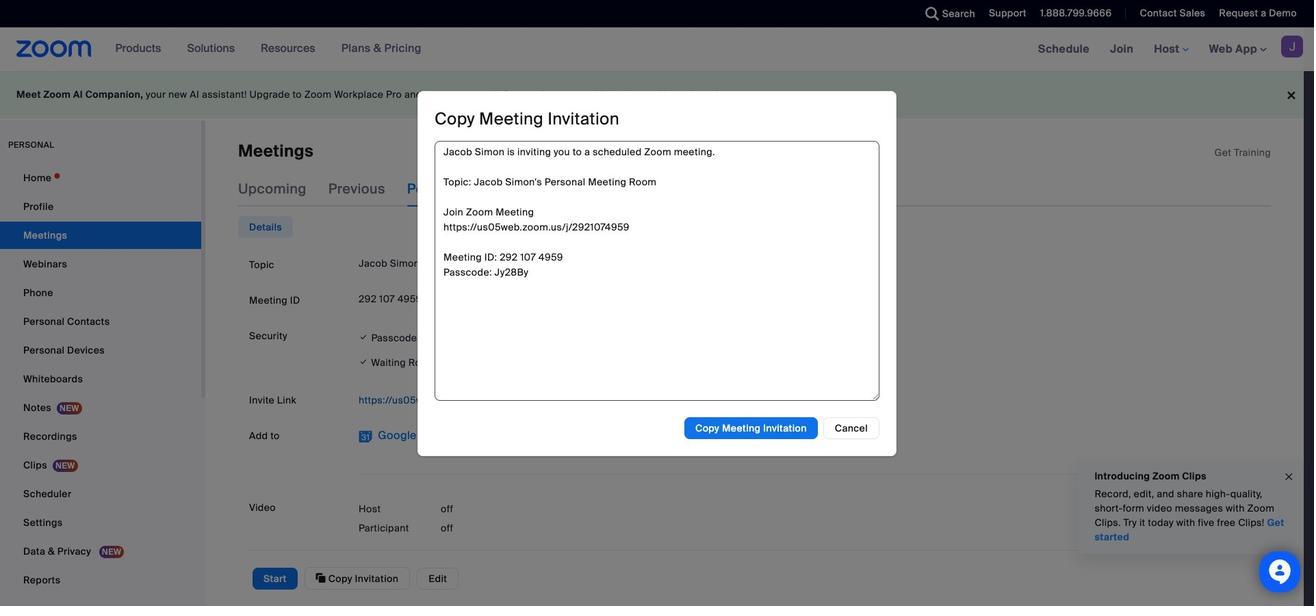 Task type: describe. For each thing, give the bounding box(es) containing it.
close image
[[1283, 469, 1294, 485]]

copy invitation content text field
[[435, 141, 879, 401]]

meetings navigation
[[1028, 27, 1314, 72]]

btn image
[[488, 430, 502, 444]]

add to yahoo calendar image
[[648, 430, 662, 444]]

1 vertical spatial application
[[359, 390, 1260, 412]]

personal menu menu
[[0, 164, 201, 595]]



Task type: locate. For each thing, give the bounding box(es) containing it.
banner
[[0, 27, 1314, 72]]

checked image
[[359, 355, 368, 370]]

add to google calendar image
[[359, 430, 372, 444]]

tab list
[[238, 217, 293, 238]]

dialog
[[417, 91, 897, 456]]

application
[[1215, 146, 1271, 159], [359, 390, 1260, 412]]

heading
[[435, 108, 619, 129]]

tabs of meeting tab list
[[238, 171, 678, 207]]

checked image
[[359, 331, 368, 344]]

tab
[[238, 217, 293, 238]]

product information navigation
[[105, 27, 432, 71]]

0 vertical spatial application
[[1215, 146, 1271, 159]]

copy image
[[316, 572, 326, 584]]

footer
[[0, 71, 1304, 118]]



Task type: vqa. For each thing, say whether or not it's contained in the screenshot.
checked image
yes



